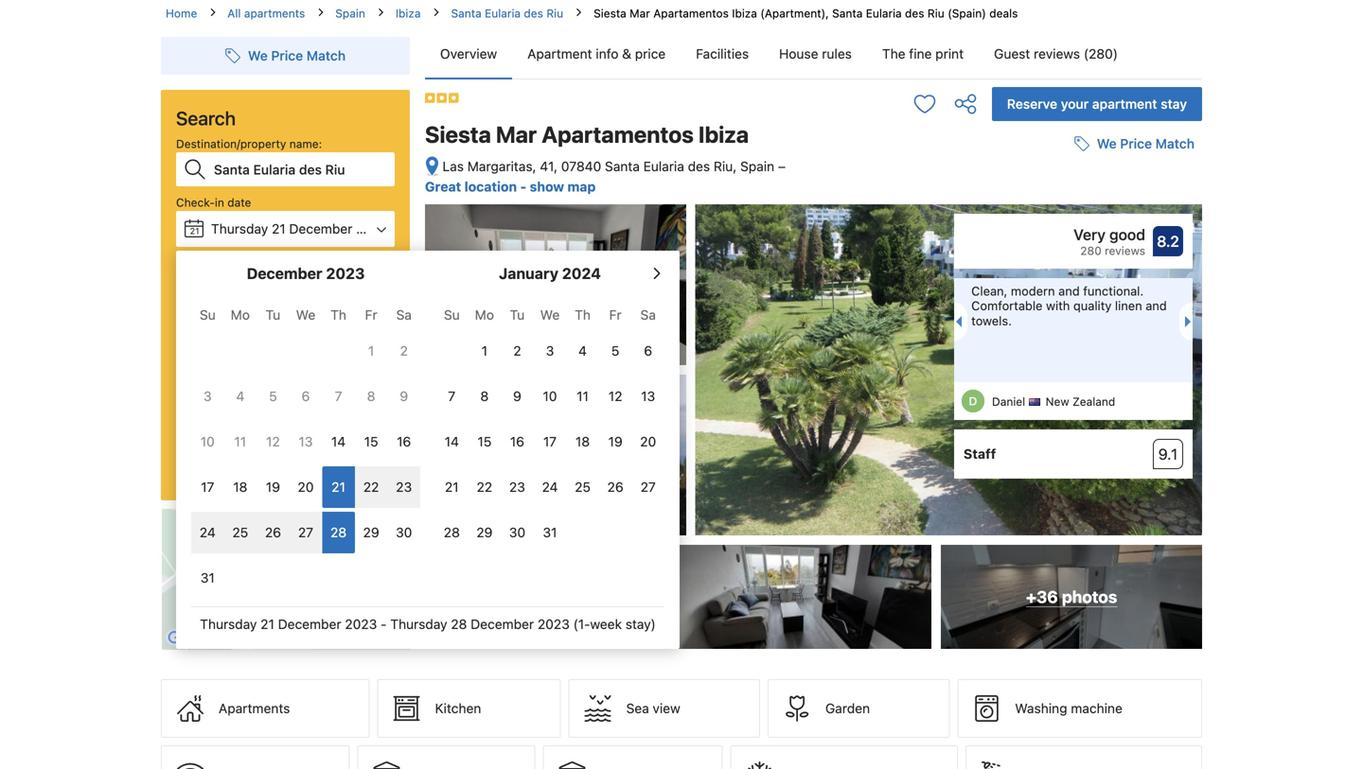 Task type: locate. For each thing, give the bounding box(es) containing it.
2 9 from the left
[[513, 389, 522, 404]]

3 December 2023 checkbox
[[191, 376, 224, 418]]

1 horizontal spatial -
[[520, 179, 527, 195]]

11 right "10" option
[[577, 389, 589, 404]]

thursday down the 31 december 2023 option
[[200, 617, 257, 632]]

entire homes & apartments
[[193, 382, 339, 395]]

tu
[[266, 307, 281, 323], [510, 307, 525, 323]]

10 for "10" option
[[543, 389, 557, 404]]

grid
[[191, 296, 420, 599], [436, 296, 665, 554]]

0 vertical spatial check-
[[176, 196, 215, 209]]

1 horizontal spatial su
[[444, 307, 460, 323]]

spain inside las margaritas, 41, 07840 santa eularia des riu, spain – great location - show map
[[740, 159, 775, 174]]

13 right the 12 checkbox
[[299, 434, 313, 450]]

1 vertical spatial 6
[[302, 389, 310, 404]]

29 inside option
[[363, 525, 379, 541]]

2023 inside "button"
[[358, 278, 391, 294]]

20 for 20 january 2024 option
[[640, 434, 656, 450]]

8 right 7 december 2023 option
[[367, 389, 375, 404]]

all
[[228, 7, 241, 20]]

2 check- from the top
[[176, 253, 215, 266]]

washing machine button
[[957, 680, 1202, 739]]

1 horizontal spatial 8
[[480, 389, 489, 404]]

december inside thursday 28 december 2023 "button"
[[292, 278, 355, 294]]

1 horizontal spatial 25
[[575, 480, 591, 495]]

2
[[400, 343, 408, 359], [513, 343, 521, 359]]

2 su from the left
[[444, 307, 460, 323]]

siesta
[[594, 7, 627, 20], [425, 121, 491, 148]]

1 horizontal spatial fr
[[609, 307, 622, 323]]

0 horizontal spatial 16
[[397, 434, 411, 450]]

13 December 2023 checkbox
[[289, 421, 322, 463]]

1 30 from the left
[[396, 525, 412, 541]]

0 vertical spatial match
[[307, 48, 346, 63]]

17
[[543, 434, 557, 450], [201, 480, 214, 495]]

1 January 2024 checkbox
[[468, 330, 501, 372]]

th down "thursday 28 december 2023"
[[331, 307, 347, 323]]

5 inside option
[[612, 343, 620, 359]]

25 inside cell
[[232, 525, 248, 541]]

10 inside 10 december 2023 checkbox
[[201, 434, 215, 450]]

1 riu from the left
[[547, 7, 563, 20]]

24 for "24" checkbox
[[542, 480, 558, 495]]

apartment
[[528, 46, 592, 62]]

+36
[[1026, 588, 1058, 607]]

5 right homes
[[269, 389, 277, 404]]

18 right 17 january 2024 checkbox
[[576, 434, 590, 450]]

1 29 from the left
[[363, 525, 379, 541]]

0 vertical spatial 18
[[576, 434, 590, 450]]

25 cell
[[224, 508, 257, 554]]

18 January 2024 checkbox
[[566, 421, 599, 463]]

2 22 from the left
[[477, 480, 492, 495]]

2 horizontal spatial des
[[905, 7, 925, 20]]

1 horizontal spatial 7
[[448, 389, 456, 404]]

1 2 from the left
[[400, 343, 408, 359]]

2 8 from the left
[[480, 389, 489, 404]]

17 left 18 january 2024 option
[[543, 434, 557, 450]]

28
[[272, 278, 288, 294], [330, 525, 347, 541], [444, 525, 460, 541], [451, 617, 467, 632]]

23 January 2024 checkbox
[[501, 467, 534, 508]]

ibiza
[[396, 7, 421, 20], [732, 7, 757, 20], [699, 121, 749, 148]]

0 horizontal spatial 19
[[266, 480, 280, 495]]

14 December 2023 checkbox
[[322, 421, 355, 463]]

0 horizontal spatial and
[[1059, 284, 1080, 298]]

1 horizontal spatial we price match
[[1097, 136, 1195, 152]]

functional.
[[1083, 284, 1144, 298]]

29 right 28 checkbox
[[363, 525, 379, 541]]

match inside search section
[[307, 48, 346, 63]]

20 right 19 checkbox
[[298, 480, 314, 495]]

search inside button
[[262, 446, 309, 464]]

thursday for thursday 28 december 2023
[[211, 278, 268, 294]]

we
[[248, 48, 268, 63], [1097, 136, 1117, 152], [296, 307, 316, 323], [540, 307, 560, 323]]

we price match
[[248, 48, 346, 63], [1097, 136, 1195, 152]]

0 vertical spatial price
[[271, 48, 303, 63]]

1 vertical spatial 10
[[201, 434, 215, 450]]

we price match inside search section
[[248, 48, 346, 63]]

check- up check-out date
[[176, 196, 215, 209]]

december
[[289, 221, 353, 237], [247, 265, 322, 283], [292, 278, 355, 294], [278, 617, 341, 632], [471, 617, 534, 632]]

siesta for siesta mar apartamentos ibiza
[[425, 121, 491, 148]]

2 tu from the left
[[510, 307, 525, 323]]

1 mo from the left
[[231, 307, 250, 323]]

1-
[[176, 310, 187, 323]]

thursday down in at the top left
[[211, 221, 268, 237]]

reviews inside the very good 280 reviews
[[1105, 244, 1146, 258]]

we price match down apartment
[[1097, 136, 1195, 152]]

1 vertical spatial spain
[[740, 159, 775, 174]]

2 for december 2023
[[400, 343, 408, 359]]

location
[[465, 179, 517, 195]]

1 horizontal spatial match
[[1156, 136, 1195, 152]]

mar up price
[[630, 7, 650, 20]]

apartments button
[[161, 680, 370, 739]]

siesta for siesta mar apartamentos ibiza (apartment), santa eularia des riu (spain) deals
[[594, 7, 627, 20]]

1 su from the left
[[200, 307, 216, 323]]

1 horizontal spatial riu
[[928, 7, 945, 20]]

1 vertical spatial 18
[[233, 480, 248, 495]]

1 grid from the left
[[191, 296, 420, 599]]

price down all apartments
[[271, 48, 303, 63]]

1 vertical spatial 27
[[298, 525, 313, 541]]

home link
[[166, 5, 197, 22]]

2023 up 1 december 2023 checkbox
[[358, 278, 391, 294]]

8 inside option
[[367, 389, 375, 404]]

1 23 from the left
[[396, 480, 412, 495]]

9 right 8 january 2024 option
[[513, 389, 522, 404]]

23 for 23 option
[[509, 480, 525, 495]]

1 vertical spatial 4
[[236, 389, 245, 404]]

0 horizontal spatial grid
[[191, 296, 420, 599]]

13 right "12" option
[[641, 389, 655, 404]]

1 vertical spatial price
[[1120, 136, 1152, 152]]

25 January 2024 checkbox
[[566, 467, 599, 508]]

des
[[524, 7, 543, 20], [905, 7, 925, 20], [688, 159, 710, 174]]

11
[[577, 389, 589, 404], [234, 434, 246, 450]]

& for price
[[622, 46, 632, 62]]

2 14 from the left
[[445, 434, 459, 450]]

2 sa from the left
[[641, 307, 656, 323]]

1 horizontal spatial 1
[[482, 343, 488, 359]]

29 for 29 january 2024 option at the bottom of page
[[477, 525, 493, 541]]

23 inside checkbox
[[396, 480, 412, 495]]

4 right 3 december 2023 option
[[236, 389, 245, 404]]

27 January 2024 checkbox
[[632, 467, 665, 508]]

12
[[609, 389, 622, 404], [266, 434, 280, 450]]

mo down thursday 28 december 2023 "button"
[[231, 307, 250, 323]]

7 December 2023 checkbox
[[322, 376, 355, 418]]

9 inside option
[[513, 389, 522, 404]]

2 29 from the left
[[477, 525, 493, 541]]

31 down the 24 option
[[201, 570, 215, 586]]

spain left –
[[740, 159, 775, 174]]

1 horizontal spatial search
[[262, 446, 309, 464]]

2 mo from the left
[[475, 307, 494, 323]]

26 for 26 option
[[607, 480, 624, 495]]

1 horizontal spatial 31
[[543, 525, 557, 541]]

0 horizontal spatial 4
[[236, 389, 245, 404]]

0 horizontal spatial week
[[187, 310, 214, 323]]

1 check- from the top
[[176, 196, 215, 209]]

1 horizontal spatial stay
[[1161, 96, 1187, 112]]

great
[[425, 179, 461, 195]]

sa up 2 checkbox
[[396, 307, 412, 323]]

27 inside cell
[[298, 525, 313, 541]]

1 horizontal spatial week
[[590, 617, 622, 632]]

1 horizontal spatial 22
[[477, 480, 492, 495]]

january 2024
[[499, 265, 601, 283]]

28 January 2024 checkbox
[[436, 512, 468, 554]]

santa up the overview
[[451, 7, 482, 20]]

31 December 2023 checkbox
[[191, 558, 224, 599]]

th for 2023
[[331, 307, 347, 323]]

search section
[[153, 22, 680, 652]]

sa up 6 option
[[641, 307, 656, 323]]

2 16 from the left
[[510, 434, 525, 450]]

apartamentos up las margaritas, 41, 07840 santa eularia des riu, spain – great location - show map
[[542, 121, 694, 148]]

1 horizontal spatial mo
[[475, 307, 494, 323]]

1 15 from the left
[[364, 434, 378, 450]]

2023 for thursday 21 december 2023 - thursday 28 december 2023 (1-week stay)
[[345, 617, 377, 632]]

su for december
[[200, 307, 216, 323]]

0 horizontal spatial des
[[524, 7, 543, 20]]

19 inside checkbox
[[266, 480, 280, 495]]

31 inside "option"
[[543, 525, 557, 541]]

2 right 1 checkbox
[[513, 343, 521, 359]]

7 left 8 january 2024 option
[[448, 389, 456, 404]]

apartments
[[244, 7, 305, 20], [278, 382, 339, 395]]

2 7 from the left
[[448, 389, 456, 404]]

1 horizontal spatial 26
[[607, 480, 624, 495]]

0 horizontal spatial price
[[271, 48, 303, 63]]

16 inside option
[[397, 434, 411, 450]]

1 vertical spatial &
[[266, 382, 274, 395]]

search
[[176, 107, 236, 129], [262, 446, 309, 464]]

1 horizontal spatial 20
[[640, 434, 656, 450]]

280
[[1081, 244, 1102, 258]]

overview
[[440, 46, 497, 62]]

reviews down good
[[1105, 244, 1146, 258]]

8 for 8 option
[[367, 389, 375, 404]]

0 horizontal spatial eularia
[[485, 7, 521, 20]]

house rules
[[779, 46, 852, 62]]

28 left 29 january 2024 option at the bottom of page
[[444, 525, 460, 541]]

0 horizontal spatial &
[[266, 382, 274, 395]]

3 for 3 december 2023 option
[[204, 389, 212, 404]]

sa
[[396, 307, 412, 323], [641, 307, 656, 323]]

19 right 18 "checkbox"
[[266, 480, 280, 495]]

8 right 7 option
[[480, 389, 489, 404]]

0 horizontal spatial 10
[[201, 434, 215, 450]]

0 vertical spatial we price match button
[[218, 39, 353, 73]]

26 inside option
[[607, 480, 624, 495]]

1 horizontal spatial 4
[[579, 343, 587, 359]]

26 right 25 option at the left of the page
[[607, 480, 624, 495]]

1 horizontal spatial des
[[688, 159, 710, 174]]

1 horizontal spatial 13
[[641, 389, 655, 404]]

apartments inside search section
[[278, 382, 339, 395]]

stay right apartment
[[1161, 96, 1187, 112]]

& inside search section
[[266, 382, 274, 395]]

0 vertical spatial 25
[[575, 480, 591, 495]]

20 inside 20 december 2023 checkbox
[[298, 480, 314, 495]]

1 horizontal spatial siesta
[[594, 7, 627, 20]]

we price match button
[[218, 39, 353, 73], [1067, 127, 1202, 161]]

thursday inside "button"
[[211, 278, 268, 294]]

th up '4 january 2024' checkbox
[[575, 307, 591, 323]]

and right linen
[[1146, 299, 1167, 313]]

23 left "24" checkbox
[[509, 480, 525, 495]]

0 vertical spatial apartamentos
[[654, 7, 729, 20]]

week
[[187, 310, 214, 323], [590, 617, 622, 632]]

28 right 27 december 2023 checkbox
[[330, 525, 347, 541]]

thursday for thursday 21 december 2023
[[211, 221, 268, 237]]

0 horizontal spatial 31
[[201, 570, 215, 586]]

2 2 from the left
[[513, 343, 521, 359]]

5 for 5 option
[[612, 343, 620, 359]]

1 vertical spatial check-
[[176, 253, 215, 266]]

25 December 2023 checkbox
[[224, 512, 257, 554]]

9 January 2024 checkbox
[[501, 376, 534, 418]]

0 horizontal spatial 24
[[200, 525, 216, 541]]

apartments up 13 'option'
[[278, 382, 339, 395]]

eularia
[[485, 7, 521, 20], [866, 7, 902, 20], [644, 159, 684, 174]]

20 inside 20 january 2024 option
[[640, 434, 656, 450]]

1 vertical spatial apartments
[[278, 382, 339, 395]]

22 for 22 option
[[363, 480, 379, 495]]

we down reserve your apartment stay button
[[1097, 136, 1117, 152]]

week down check-out date
[[187, 310, 214, 323]]

18 right the 17 checkbox
[[233, 480, 248, 495]]

1 vertical spatial siesta
[[425, 121, 491, 148]]

ibiza up riu,
[[699, 121, 749, 148]]

1 horizontal spatial reviews
[[1105, 244, 1146, 258]]

1 horizontal spatial &
[[622, 46, 632, 62]]

14 left 15 option
[[445, 434, 459, 450]]

0 vertical spatial 20
[[640, 434, 656, 450]]

15 for 15 option
[[478, 434, 492, 450]]

1 vertical spatial we price match
[[1097, 136, 1195, 152]]

& inside "link"
[[622, 46, 632, 62]]

15 inside option
[[364, 434, 378, 450]]

4 right 3 checkbox
[[579, 343, 587, 359]]

1 horizontal spatial 6
[[644, 343, 652, 359]]

+36 photos
[[1026, 588, 1117, 607]]

reviews left (280)
[[1034, 46, 1080, 62]]

0 vertical spatial 26
[[607, 480, 624, 495]]

19
[[608, 434, 623, 450], [266, 480, 280, 495]]

10 inside option
[[543, 389, 557, 404]]

1 vertical spatial we price match button
[[1067, 127, 1202, 161]]

mar for siesta mar apartamentos ibiza (apartment), santa eularia des riu (spain) deals
[[630, 7, 650, 20]]

1 December 2023 checkbox
[[355, 330, 388, 372]]

new zealand
[[1046, 395, 1116, 409]]

date right the 'out'
[[235, 253, 259, 266]]

0 vertical spatial 10
[[543, 389, 557, 404]]

su up 7 option
[[444, 307, 460, 323]]

22 cell
[[355, 463, 388, 508]]

spain
[[335, 7, 365, 20], [740, 159, 775, 174]]

12 right 11 checkbox
[[609, 389, 622, 404]]

match down spain link
[[307, 48, 346, 63]]

1 horizontal spatial spain
[[740, 159, 775, 174]]

17 left 18 "checkbox"
[[201, 480, 214, 495]]

6 December 2023 checkbox
[[289, 376, 322, 418]]

11 January 2024 checkbox
[[566, 376, 599, 418]]

and up with
[[1059, 284, 1080, 298]]

11 for 11 december 2023 checkbox
[[234, 434, 246, 450]]

6 right 5 checkbox
[[302, 389, 310, 404]]

4 December 2023 checkbox
[[224, 376, 257, 418]]

18 inside option
[[576, 434, 590, 450]]

0 vertical spatial 27
[[641, 480, 656, 495]]

15 December 2023 checkbox
[[355, 421, 388, 463]]

12 inside checkbox
[[266, 434, 280, 450]]

26 cell
[[257, 508, 289, 554]]

1 horizontal spatial 14
[[445, 434, 459, 450]]

12 December 2023 checkbox
[[257, 421, 289, 463]]

3 inside 3 checkbox
[[546, 343, 554, 359]]

1 vertical spatial stay
[[218, 310, 240, 323]]

next image
[[1185, 316, 1197, 328]]

we price match button down apartment
[[1067, 127, 1202, 161]]

date right in at the top left
[[227, 196, 251, 209]]

22
[[363, 480, 379, 495], [477, 480, 492, 495]]

15
[[364, 434, 378, 450], [478, 434, 492, 450]]

21 left 22 january 2024 checkbox on the bottom of page
[[445, 480, 459, 495]]

home
[[166, 7, 197, 20]]

map
[[568, 179, 596, 195]]

2 15 from the left
[[478, 434, 492, 450]]

2 23 from the left
[[509, 480, 525, 495]]

11 right 10 december 2023 checkbox
[[234, 434, 246, 450]]

0 horizontal spatial 18
[[233, 480, 248, 495]]

and
[[1059, 284, 1080, 298], [1146, 299, 1167, 313]]

1 sa from the left
[[396, 307, 412, 323]]

8 inside option
[[480, 389, 489, 404]]

1 horizontal spatial 19
[[608, 434, 623, 450]]

15 inside option
[[478, 434, 492, 450]]

13 inside 'option'
[[299, 434, 313, 450]]

des up apartment
[[524, 7, 543, 20]]

check-
[[176, 196, 215, 209], [176, 253, 215, 266]]

1 vertical spatial apartamentos
[[542, 121, 694, 148]]

8 December 2023 checkbox
[[355, 376, 388, 418]]

1 horizontal spatial 3
[[546, 343, 554, 359]]

linen
[[1115, 299, 1142, 313]]

- down the 29 option
[[381, 617, 387, 632]]

8 for 8 january 2024 option
[[480, 389, 489, 404]]

facilities
[[696, 46, 749, 62]]

5 inside checkbox
[[269, 389, 277, 404]]

18 inside "checkbox"
[[233, 480, 248, 495]]

27
[[641, 480, 656, 495], [298, 525, 313, 541]]

29 right 28 january 2024 option
[[477, 525, 493, 541]]

16 January 2024 checkbox
[[501, 421, 534, 463]]

mar up margaritas,
[[496, 121, 537, 148]]

santa up rules
[[832, 7, 863, 20]]

10 right 9 option
[[543, 389, 557, 404]]

mo
[[231, 307, 250, 323], [475, 307, 494, 323]]

18 for 18 "checkbox"
[[233, 480, 248, 495]]

mo for january
[[475, 307, 494, 323]]

mo for december
[[231, 307, 250, 323]]

22 inside 22 option
[[363, 480, 379, 495]]

13
[[641, 389, 655, 404], [299, 434, 313, 450]]

apartamentos up facilities at the top right of page
[[654, 7, 729, 20]]

27 December 2023 checkbox
[[289, 512, 322, 554]]

9 for 9 option
[[513, 389, 522, 404]]

the fine print link
[[867, 29, 979, 79]]

week left stay) at the left bottom
[[590, 617, 622, 632]]

1 vertical spatial mar
[[496, 121, 537, 148]]

1 vertical spatial 20
[[298, 480, 314, 495]]

16 right "15" option
[[397, 434, 411, 450]]

des left riu,
[[688, 159, 710, 174]]

su for january
[[444, 307, 460, 323]]

1 8 from the left
[[367, 389, 375, 404]]

0 horizontal spatial th
[[331, 307, 347, 323]]

12 inside "12" option
[[609, 389, 622, 404]]

apartments right all
[[244, 7, 305, 20]]

3 left 4 checkbox
[[204, 389, 212, 404]]

4
[[579, 343, 587, 359], [236, 389, 245, 404]]

mar
[[630, 7, 650, 20], [496, 121, 537, 148]]

19 inside option
[[608, 434, 623, 450]]

24 inside option
[[200, 525, 216, 541]]

1 14 from the left
[[331, 434, 346, 450]]

25 right "24" checkbox
[[575, 480, 591, 495]]

1 9 from the left
[[400, 389, 408, 404]]

1 for december 2023
[[368, 343, 374, 359]]

- inside search section
[[381, 617, 387, 632]]

2 th from the left
[[575, 307, 591, 323]]

27 right 26 option
[[641, 480, 656, 495]]

1 horizontal spatial 23
[[509, 480, 525, 495]]

28 cell
[[322, 508, 355, 554]]

washing machine
[[1015, 701, 1123, 717]]

mo up 1 checkbox
[[475, 307, 494, 323]]

19 December 2023 checkbox
[[257, 467, 289, 508]]

21 cell
[[322, 463, 355, 508]]

-
[[520, 179, 527, 195], [381, 617, 387, 632]]

12 January 2024 checkbox
[[599, 376, 632, 418]]

print
[[936, 46, 964, 62]]

2023 down thursday 21 december 2023
[[326, 265, 365, 283]]

22 inside 22 january 2024 checkbox
[[477, 480, 492, 495]]

1 horizontal spatial 9
[[513, 389, 522, 404]]

1 horizontal spatial 27
[[641, 480, 656, 495]]

30 January 2024 checkbox
[[501, 512, 534, 554]]

31 for the 31 december 2023 option
[[201, 570, 215, 586]]

21 January 2024 checkbox
[[436, 467, 468, 508]]

santa
[[451, 7, 482, 20], [832, 7, 863, 20], [605, 159, 640, 174]]

22 right "21 december 2023" checkbox
[[363, 480, 379, 495]]

0 horizontal spatial 11
[[234, 434, 246, 450]]

1
[[368, 343, 374, 359], [482, 343, 488, 359]]

2 fr from the left
[[609, 307, 622, 323]]

1 vertical spatial 12
[[266, 434, 280, 450]]

2 January 2024 checkbox
[[501, 330, 534, 372]]

15 January 2024 checkbox
[[468, 421, 501, 463]]

1 vertical spatial 13
[[299, 434, 313, 450]]

24 inside checkbox
[[542, 480, 558, 495]]

fr up 5 option
[[609, 307, 622, 323]]

tu down thursday 28 december 2023 "button"
[[266, 307, 281, 323]]

1 1 from the left
[[368, 343, 374, 359]]

3 inside 3 december 2023 option
[[204, 389, 212, 404]]

12 for "12" option
[[609, 389, 622, 404]]

1 horizontal spatial tu
[[510, 307, 525, 323]]

thursday for thursday 21 december 2023 - thursday 28 december 2023 (1-week stay)
[[200, 617, 257, 632]]

31 inside option
[[201, 570, 215, 586]]

26 inside checkbox
[[265, 525, 281, 541]]

0 horizontal spatial 30
[[396, 525, 412, 541]]

1 16 from the left
[[397, 434, 411, 450]]

13 inside option
[[641, 389, 655, 404]]

29 inside option
[[477, 525, 493, 541]]

0 vertical spatial 4
[[579, 343, 587, 359]]

10 left 11 december 2023 checkbox
[[201, 434, 215, 450]]

0 vertical spatial mar
[[630, 7, 650, 20]]

6 right 5 option
[[644, 343, 652, 359]]

1 horizontal spatial 2
[[513, 343, 521, 359]]

8
[[367, 389, 375, 404], [480, 389, 489, 404]]

23 inside option
[[509, 480, 525, 495]]

1 horizontal spatial th
[[575, 307, 591, 323]]

6
[[644, 343, 652, 359], [302, 389, 310, 404]]

sea view button
[[569, 680, 760, 739]]

20
[[640, 434, 656, 450], [298, 480, 314, 495]]

10 for 10 december 2023 checkbox
[[201, 434, 215, 450]]

1 7 from the left
[[335, 389, 342, 404]]

(spain)
[[948, 7, 986, 20]]

mar for siesta mar apartamentos ibiza
[[496, 121, 537, 148]]

1 fr from the left
[[365, 307, 377, 323]]

1 vertical spatial week
[[590, 617, 622, 632]]

6 for 6 option
[[644, 343, 652, 359]]

1 th from the left
[[331, 307, 347, 323]]

stay
[[1161, 96, 1187, 112], [218, 310, 240, 323]]

30 December 2023 checkbox
[[388, 512, 420, 554]]

2 December 2023 checkbox
[[388, 330, 420, 372]]

24 right 23 option
[[542, 480, 558, 495]]

20 right 19 option
[[640, 434, 656, 450]]

1 vertical spatial 11
[[234, 434, 246, 450]]

1 22 from the left
[[363, 480, 379, 495]]

tu for december 2023
[[266, 307, 281, 323]]

& right homes
[[266, 382, 274, 395]]

30 right 29 january 2024 option at the bottom of page
[[509, 525, 526, 541]]

13 for 13 'option'
[[299, 434, 313, 450]]

21 left 22 option
[[332, 480, 345, 495]]

tu up the 2 january 2024 checkbox
[[510, 307, 525, 323]]

0 horizontal spatial fr
[[365, 307, 377, 323]]

thursday 21 december 2023 - thursday 28 december 2023 (1-week stay)
[[200, 617, 656, 632]]

thursday 28 december 2023
[[211, 278, 391, 294]]

16 inside 'option'
[[510, 434, 525, 450]]

1 left the 2 january 2024 checkbox
[[482, 343, 488, 359]]

28 inside "button"
[[272, 278, 288, 294]]

facilities link
[[681, 29, 764, 79]]

0 vertical spatial 11
[[577, 389, 589, 404]]

1-week stay
[[176, 310, 240, 323]]

5
[[612, 343, 620, 359], [269, 389, 277, 404]]

info
[[596, 46, 619, 62]]

0 vertical spatial 31
[[543, 525, 557, 541]]

16 for 16 option
[[397, 434, 411, 450]]

search up destination/property
[[176, 107, 236, 129]]

8 January 2024 checkbox
[[468, 376, 501, 418]]

fr for 2024
[[609, 307, 622, 323]]

we price match down all apartments
[[248, 48, 346, 63]]

1 left 2 checkbox
[[368, 343, 374, 359]]

9 inside checkbox
[[400, 389, 408, 404]]

2 1 from the left
[[482, 343, 488, 359]]

26 January 2024 checkbox
[[599, 467, 632, 508]]

good
[[1110, 226, 1146, 244]]

santa eularia des riu link
[[451, 5, 563, 22]]

14 for 14 checkbox
[[331, 434, 346, 450]]

1 vertical spatial 17
[[201, 480, 214, 495]]

27 for 27 december 2023 checkbox
[[298, 525, 313, 541]]

2 grid from the left
[[436, 296, 665, 554]]

0 horizontal spatial we price match
[[248, 48, 346, 63]]

17 December 2023 checkbox
[[191, 467, 224, 508]]

stay right 1-
[[218, 310, 240, 323]]

23 cell
[[388, 463, 420, 508]]

25 for 25 option at the left of the page
[[575, 480, 591, 495]]

0 vertical spatial search
[[176, 107, 236, 129]]

0 horizontal spatial 6
[[302, 389, 310, 404]]

des inside las margaritas, 41, 07840 santa eularia des riu, spain – great location - show map
[[688, 159, 710, 174]]

search button
[[176, 433, 395, 478]]

25 for the 25 december 2023 option
[[232, 525, 248, 541]]

18
[[576, 434, 590, 450], [233, 480, 248, 495]]

eularia up the overview
[[485, 7, 521, 20]]

2 30 from the left
[[509, 525, 526, 541]]

1 tu from the left
[[266, 307, 281, 323]]

0 horizontal spatial 14
[[331, 434, 346, 450]]

2 for january 2024
[[513, 343, 521, 359]]

24
[[542, 480, 558, 495], [200, 525, 216, 541]]

2 right 1 december 2023 checkbox
[[400, 343, 408, 359]]

eularia left riu,
[[644, 159, 684, 174]]



Task type: vqa. For each thing, say whether or not it's contained in the screenshot.
of to the left
no



Task type: describe. For each thing, give the bounding box(es) containing it.
december for thursday 21 december 2023 - thursday 28 december 2023 (1-week stay)
[[278, 617, 341, 632]]

4 for 4 checkbox
[[236, 389, 245, 404]]

& for apartments
[[266, 382, 274, 395]]

31 January 2024 checkbox
[[534, 512, 566, 554]]

zealand
[[1073, 395, 1116, 409]]

7 for 7 december 2023 option
[[335, 389, 342, 404]]

15 for "15" option
[[364, 434, 378, 450]]

guest
[[994, 46, 1030, 62]]

10 January 2024 checkbox
[[534, 376, 566, 418]]

garden button
[[768, 680, 950, 739]]

22 January 2024 checkbox
[[468, 467, 501, 508]]

6 January 2024 checkbox
[[632, 330, 665, 372]]

santa eularia des riu
[[451, 7, 563, 20]]

view
[[653, 701, 681, 717]]

house
[[779, 46, 819, 62]]

stay inside button
[[1161, 96, 1187, 112]]

siesta mar apartamentos ibiza (apartment), santa eularia des riu (spain) deals
[[594, 7, 1018, 20]]

th for 2024
[[575, 307, 591, 323]]

(apartment),
[[761, 7, 829, 20]]

scored 8.2 element
[[1153, 226, 1184, 257]]

overview link
[[425, 29, 512, 79]]

23 for 23 checkbox
[[396, 480, 412, 495]]

30 for 30 january 2024 option
[[509, 525, 526, 541]]

29 for the 29 option
[[363, 525, 379, 541]]

9 December 2023 checkbox
[[388, 376, 420, 418]]

29 January 2024 checkbox
[[468, 512, 501, 554]]

guest reviews (280)
[[994, 46, 1118, 62]]

2023 left '(1-'
[[538, 617, 570, 632]]

18 for 18 january 2024 option
[[576, 434, 590, 450]]

0 vertical spatial reviews
[[1034, 46, 1080, 62]]

23 December 2023 checkbox
[[388, 467, 420, 508]]

daniel
[[992, 395, 1026, 409]]

stay)
[[626, 617, 656, 632]]

sa for 2024
[[641, 307, 656, 323]]

washing
[[1015, 701, 1068, 717]]

9.1
[[1159, 446, 1178, 464]]

apartment info & price link
[[512, 29, 681, 79]]

1 vertical spatial match
[[1156, 136, 1195, 152]]

4 for '4 january 2024' checkbox
[[579, 343, 587, 359]]

fr for 2023
[[365, 307, 377, 323]]

margaritas,
[[468, 159, 536, 174]]

11 for 11 checkbox
[[577, 389, 589, 404]]

machine
[[1071, 701, 1123, 717]]

kitchen
[[435, 701, 481, 717]]

destination/property
[[176, 137, 286, 151]]

24 December 2023 checkbox
[[191, 512, 224, 554]]

santa inside las margaritas, 41, 07840 santa eularia des riu, spain – great location - show map
[[605, 159, 640, 174]]

14 for the 14 january 2024 checkbox
[[445, 434, 459, 450]]

7 for 7 option
[[448, 389, 456, 404]]

house rules link
[[764, 29, 867, 79]]

2023 for thursday 21 december 2023
[[356, 221, 388, 237]]

apartments
[[219, 701, 290, 717]]

modern
[[1011, 284, 1055, 298]]

apartamentos for siesta mar apartamentos ibiza (apartment), santa eularia des riu (spain) deals
[[654, 7, 729, 20]]

27 for 27 checkbox
[[641, 480, 656, 495]]

reserve your apartment stay button
[[992, 87, 1202, 121]]

17 for 17 january 2024 checkbox
[[543, 434, 557, 450]]

eularia inside las margaritas, 41, 07840 santa eularia des riu, spain – great location - show map
[[644, 159, 684, 174]]

41,
[[540, 159, 558, 174]]

deals
[[990, 7, 1018, 20]]

previous image
[[951, 316, 962, 328]]

22 December 2023 checkbox
[[355, 467, 388, 508]]

(1-
[[573, 617, 590, 632]]

click to open map view image
[[425, 156, 439, 178]]

0 horizontal spatial santa
[[451, 7, 482, 20]]

16 December 2023 checkbox
[[388, 421, 420, 463]]

Where are you going? field
[[206, 152, 395, 187]]

date for check-in date
[[227, 196, 251, 209]]

check-in date
[[176, 196, 251, 209]]

grid for january
[[436, 296, 665, 554]]

guest reviews (280) link
[[979, 29, 1133, 79]]

we down all apartments
[[248, 48, 268, 63]]

27 cell
[[289, 508, 322, 554]]

21 December 2023 checkbox
[[322, 467, 355, 508]]

21 inside 'option'
[[445, 480, 459, 495]]

11 December 2023 checkbox
[[224, 421, 257, 463]]

thursday down 30 december 2023 option
[[390, 617, 447, 632]]

scored 9.1 element
[[1153, 439, 1184, 470]]

apartment info & price
[[528, 46, 666, 62]]

22 for 22 january 2024 checkbox on the bottom of page
[[477, 480, 492, 495]]

13 January 2024 checkbox
[[632, 376, 665, 418]]

we down "thursday 28 december 2023"
[[296, 307, 316, 323]]

2024
[[562, 265, 601, 283]]

18 December 2023 checkbox
[[224, 467, 257, 508]]

12 for the 12 checkbox
[[266, 434, 280, 450]]

6 for 6 december 2023 option
[[302, 389, 310, 404]]

spain link
[[335, 5, 365, 22]]

21 down check-in date
[[190, 226, 199, 236]]

4 January 2024 checkbox
[[566, 330, 599, 372]]

0 vertical spatial apartments
[[244, 7, 305, 20]]

30 for 30 december 2023 option
[[396, 525, 412, 541]]

17 for the 17 checkbox
[[201, 480, 214, 495]]

29 December 2023 checkbox
[[355, 512, 388, 554]]

homes
[[227, 382, 263, 395]]

28 December 2023 checkbox
[[322, 512, 355, 554]]

the
[[882, 46, 906, 62]]

24 cell
[[191, 508, 224, 554]]

siesta mar apartamentos ibiza (apartment), santa eularia des riu (spain) deals link
[[594, 7, 1018, 20]]

- inside las margaritas, 41, 07840 santa eularia des riu, spain – great location - show map
[[520, 179, 527, 195]]

07840
[[561, 159, 601, 174]]

1 horizontal spatial and
[[1146, 299, 1167, 313]]

las
[[443, 159, 464, 174]]

rated very good element
[[964, 224, 1146, 246]]

check- for in
[[176, 196, 215, 209]]

16 for the 16 january 2024 'option'
[[510, 434, 525, 450]]

1 for january 2024
[[482, 343, 488, 359]]

5 January 2024 checkbox
[[599, 330, 632, 372]]

14 January 2024 checkbox
[[436, 421, 468, 463]]

ibiza for siesta mar apartamentos ibiza (apartment), santa eularia des riu (spain) deals
[[732, 7, 757, 20]]

great location - show map button
[[425, 179, 596, 195]]

garden
[[826, 701, 870, 717]]

january
[[499, 265, 559, 283]]

2 horizontal spatial santa
[[832, 7, 863, 20]]

check-out date
[[176, 253, 259, 266]]

very good 280 reviews
[[1074, 226, 1146, 258]]

out
[[215, 253, 232, 266]]

3 for 3 checkbox
[[546, 343, 554, 359]]

siesta mar apartamentos ibiza
[[425, 121, 749, 148]]

–
[[778, 159, 786, 174]]

8.2
[[1157, 233, 1180, 251]]

price
[[635, 46, 666, 62]]

28 inside option
[[444, 525, 460, 541]]

10 December 2023 checkbox
[[191, 421, 224, 463]]

3 January 2024 checkbox
[[534, 330, 566, 372]]

sa for 2023
[[396, 307, 412, 323]]

the fine print
[[882, 46, 964, 62]]

ibiza link
[[396, 5, 421, 22]]

show
[[530, 179, 564, 195]]

24 January 2024 checkbox
[[534, 467, 566, 508]]

13 for 13 option
[[641, 389, 655, 404]]

with
[[1046, 299, 1070, 313]]

sea
[[626, 701, 649, 717]]

21 inside checkbox
[[332, 480, 345, 495]]

las margaritas, 41, 07840 santa eularia des riu, spain – great location - show map
[[425, 159, 786, 195]]

grid for december
[[191, 296, 420, 599]]

price inside search section
[[271, 48, 303, 63]]

stay inside search section
[[218, 310, 240, 323]]

rules
[[822, 46, 852, 62]]

20 December 2023 checkbox
[[289, 467, 322, 508]]

2023 for thursday 28 december 2023
[[358, 278, 391, 294]]

fine
[[909, 46, 932, 62]]

check- for out
[[176, 253, 215, 266]]

we up 3 checkbox
[[540, 307, 560, 323]]

19 for 19 checkbox
[[266, 480, 280, 495]]

entire
[[193, 382, 224, 395]]

20 for 20 december 2023 checkbox
[[298, 480, 314, 495]]

26 December 2023 checkbox
[[257, 512, 289, 554]]

9 for 9 checkbox
[[400, 389, 408, 404]]

staff
[[964, 447, 996, 462]]

21 up apartments button
[[261, 617, 274, 632]]

thursday 21 december 2023
[[211, 221, 388, 237]]

comfortable
[[972, 299, 1043, 313]]

riu,
[[714, 159, 737, 174]]

towels.
[[972, 314, 1012, 328]]

your
[[1061, 96, 1089, 112]]

ibiza right spain link
[[396, 7, 421, 20]]

all apartments
[[228, 7, 305, 20]]

20 January 2024 checkbox
[[632, 421, 665, 463]]

sea view
[[626, 701, 681, 717]]

+36 photos link
[[941, 545, 1202, 650]]

date for check-out date
[[235, 253, 259, 266]]

december for thursday 28 december 2023
[[292, 278, 355, 294]]

reserve
[[1007, 96, 1058, 112]]

19 January 2024 checkbox
[[599, 421, 632, 463]]

we price match button inside search section
[[218, 39, 353, 73]]

26 for 26 checkbox in the bottom of the page
[[265, 525, 281, 541]]

24 for the 24 option
[[200, 525, 216, 541]]

5 December 2023 checkbox
[[257, 376, 289, 418]]

28 inside checkbox
[[330, 525, 347, 541]]

2 horizontal spatial eularia
[[866, 7, 902, 20]]

31 for '31' "option"
[[543, 525, 557, 541]]

ibiza for siesta mar apartamentos ibiza
[[699, 121, 749, 148]]

clean,
[[972, 284, 1008, 298]]

apartamentos for siesta mar apartamentos ibiza
[[542, 121, 694, 148]]

name:
[[289, 137, 322, 151]]

0 vertical spatial week
[[187, 310, 214, 323]]

destination/property name:
[[176, 137, 322, 151]]

reserve your apartment stay
[[1007, 96, 1187, 112]]

1 horizontal spatial we price match button
[[1067, 127, 1202, 161]]

(280)
[[1084, 46, 1118, 62]]

very
[[1074, 226, 1106, 244]]

7 January 2024 checkbox
[[436, 376, 468, 418]]

0 vertical spatial spain
[[335, 7, 365, 20]]

17 January 2024 checkbox
[[534, 421, 566, 463]]

1 horizontal spatial price
[[1120, 136, 1152, 152]]

21 up december 2023
[[272, 221, 286, 237]]

clean, modern and functional. comfortable with quality linen and towels.
[[972, 284, 1167, 328]]

19 for 19 option
[[608, 434, 623, 450]]

2 riu from the left
[[928, 7, 945, 20]]

quality
[[1074, 299, 1112, 313]]

28 up kitchen
[[451, 617, 467, 632]]

tu for january 2024
[[510, 307, 525, 323]]

photos
[[1062, 588, 1117, 607]]

december for thursday 21 december 2023
[[289, 221, 353, 237]]

5 for 5 checkbox
[[269, 389, 277, 404]]

apartment
[[1092, 96, 1158, 112]]

thursday 28 december 2023 button
[[176, 268, 395, 304]]



